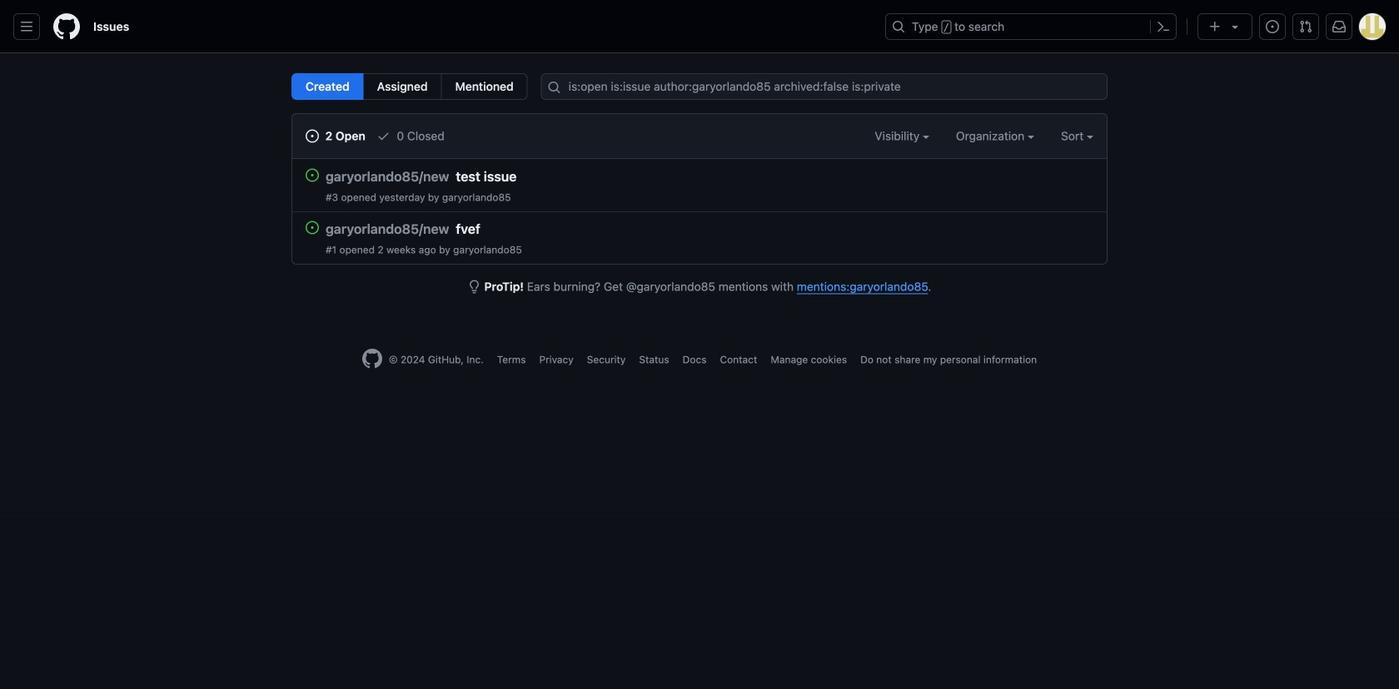 Task type: vqa. For each thing, say whether or not it's contained in the screenshot.
LIST
no



Task type: describe. For each thing, give the bounding box(es) containing it.
git pull request image
[[1299, 20, 1312, 33]]

notifications image
[[1332, 20, 1346, 33]]

check image
[[377, 129, 390, 143]]

0 horizontal spatial issue opened image
[[306, 129, 319, 143]]

1 open issue element from the top
[[306, 168, 319, 182]]

0 horizontal spatial homepage image
[[53, 13, 80, 40]]



Task type: locate. For each thing, give the bounding box(es) containing it.
open issue image for 2nd open issue element from the top of the page
[[306, 221, 319, 234]]

1 horizontal spatial homepage image
[[362, 349, 382, 369]]

issue opened image left git pull request icon
[[1266, 20, 1279, 33]]

0 vertical spatial homepage image
[[53, 13, 80, 40]]

0 vertical spatial open issue element
[[306, 168, 319, 182]]

command palette image
[[1157, 20, 1170, 33]]

light bulb image
[[468, 280, 481, 294]]

open issue element
[[306, 168, 319, 182], [306, 221, 319, 234]]

Search all issues text field
[[541, 73, 1108, 100]]

Issues search field
[[541, 73, 1108, 100]]

1 vertical spatial open issue image
[[306, 221, 319, 234]]

2 open issue image from the top
[[306, 221, 319, 234]]

open issue image for second open issue element from the bottom of the page
[[306, 169, 319, 182]]

1 vertical spatial issue opened image
[[306, 129, 319, 143]]

plus image
[[1208, 20, 1222, 33]]

1 vertical spatial open issue element
[[306, 221, 319, 234]]

1 open issue image from the top
[[306, 169, 319, 182]]

0 vertical spatial open issue image
[[306, 169, 319, 182]]

homepage image
[[53, 13, 80, 40], [362, 349, 382, 369]]

issue opened image
[[1266, 20, 1279, 33], [306, 129, 319, 143]]

1 vertical spatial homepage image
[[362, 349, 382, 369]]

issue opened image left 'check' image on the top
[[306, 129, 319, 143]]

open issue image
[[306, 169, 319, 182], [306, 221, 319, 234]]

1 horizontal spatial issue opened image
[[1266, 20, 1279, 33]]

0 vertical spatial issue opened image
[[1266, 20, 1279, 33]]

2 open issue element from the top
[[306, 221, 319, 234]]

issues element
[[291, 73, 528, 100]]

search image
[[548, 81, 561, 94]]

triangle down image
[[1228, 20, 1242, 33]]



